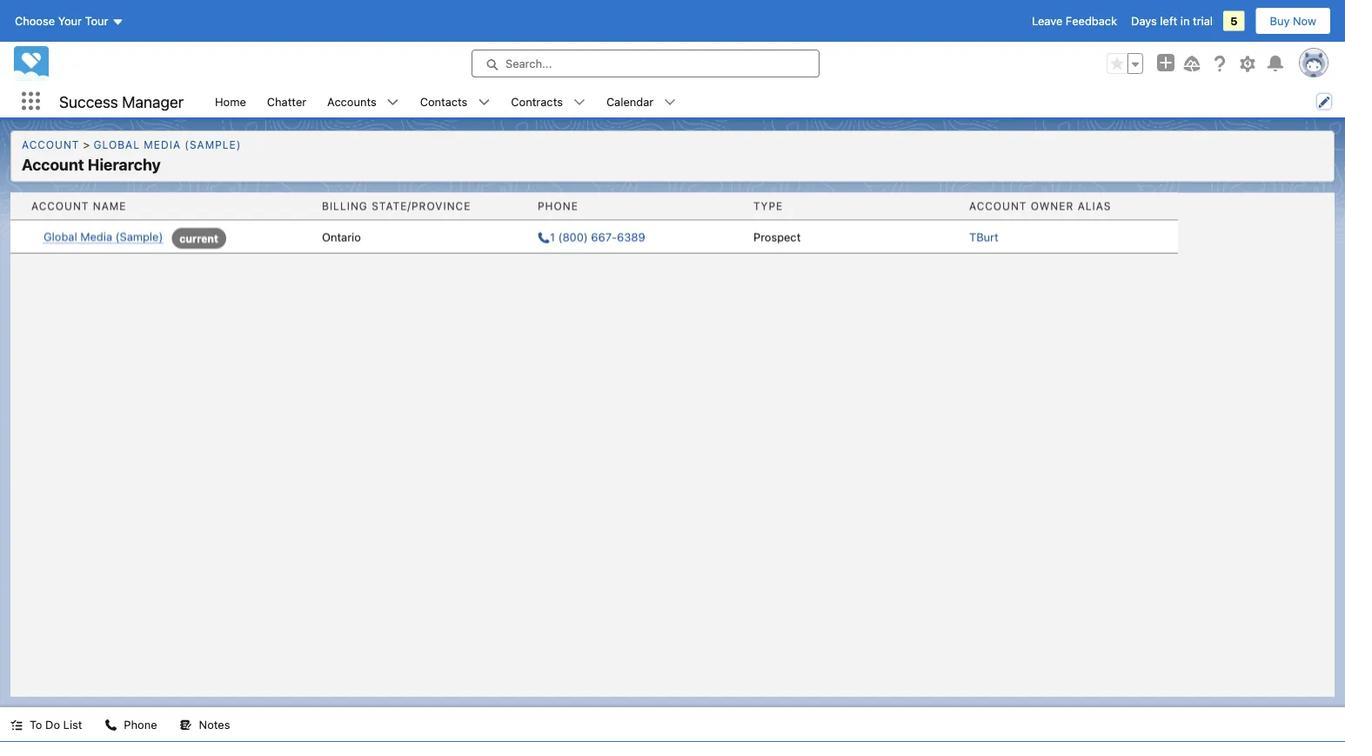 Task type: locate. For each thing, give the bounding box(es) containing it.
row containing global media (sample)
[[10, 221, 1179, 253]]

1 horizontal spatial global
[[94, 139, 140, 151]]

global down account name in the left of the page
[[44, 230, 77, 243]]

global media (sample) down name
[[44, 230, 163, 243]]

list
[[205, 85, 1346, 118]]

account for account hierarchy
[[22, 155, 84, 174]]

list
[[63, 719, 82, 732]]

phone
[[538, 200, 579, 212], [124, 719, 157, 732]]

media inside row
[[80, 230, 112, 243]]

text default image inside notes button
[[180, 719, 192, 732]]

text default image for calendar
[[664, 96, 676, 108]]

left
[[1161, 14, 1178, 27]]

1 vertical spatial (sample)
[[115, 230, 163, 243]]

account up the tburt
[[970, 200, 1027, 212]]

0 vertical spatial phone
[[538, 200, 579, 212]]

global media (sample) down manager
[[94, 139, 241, 151]]

1 vertical spatial global
[[44, 230, 77, 243]]

choose your tour
[[15, 14, 108, 27]]

chatter
[[267, 95, 307, 108]]

0 horizontal spatial global
[[44, 230, 77, 243]]

1 vertical spatial media
[[80, 230, 112, 243]]

accounts list item
[[317, 85, 410, 118]]

(sample)
[[185, 139, 241, 151], [115, 230, 163, 243]]

(sample) down home
[[185, 139, 241, 151]]

accounts
[[327, 95, 377, 108]]

0 vertical spatial global media (sample) link
[[87, 138, 248, 151]]

global
[[94, 139, 140, 151], [44, 230, 77, 243]]

phone button
[[94, 708, 168, 742]]

to do list button
[[0, 708, 93, 742]]

owner
[[1031, 200, 1074, 212]]

tour
[[85, 14, 108, 27]]

text default image
[[478, 96, 490, 108], [105, 719, 117, 732], [180, 719, 192, 732]]

days left in trial
[[1132, 14, 1213, 27]]

global media (sample) link
[[87, 138, 248, 151], [44, 230, 163, 244]]

text default image right contracts
[[574, 96, 586, 108]]

account up account hierarchy
[[22, 139, 80, 151]]

1
[[550, 230, 555, 243]]

media for global media (sample) link to the top
[[144, 139, 181, 151]]

text default image right the accounts
[[387, 96, 399, 108]]

account
[[22, 139, 80, 151], [22, 155, 84, 174], [31, 200, 89, 212], [970, 200, 1027, 212]]

contacts link
[[410, 85, 478, 118]]

phone left notes button
[[124, 719, 157, 732]]

days
[[1132, 14, 1157, 27]]

1 vertical spatial phone
[[124, 719, 157, 732]]

text default image right the contacts
[[478, 96, 490, 108]]

1 (800) 667-6389 link
[[538, 230, 646, 244]]

buy now button
[[1256, 7, 1332, 35]]

0 vertical spatial media
[[144, 139, 181, 151]]

0 horizontal spatial media
[[80, 230, 112, 243]]

alias
[[1078, 200, 1112, 212]]

calendar
[[607, 95, 654, 108]]

group
[[1107, 53, 1144, 74]]

home link
[[205, 85, 257, 118]]

choose your tour button
[[14, 7, 125, 35]]

to do list
[[30, 719, 82, 732]]

media down name
[[80, 230, 112, 243]]

1 horizontal spatial (sample)
[[185, 139, 241, 151]]

0 horizontal spatial text default image
[[105, 719, 117, 732]]

global media (sample) link down name
[[44, 230, 163, 244]]

notes button
[[169, 708, 241, 742]]

global up hierarchy
[[94, 139, 140, 151]]

1 horizontal spatial text default image
[[180, 719, 192, 732]]

0 horizontal spatial phone
[[124, 719, 157, 732]]

0 vertical spatial global
[[94, 139, 140, 151]]

prospect
[[754, 230, 801, 243]]

1 horizontal spatial media
[[144, 139, 181, 151]]

state/province
[[372, 200, 471, 212]]

1 vertical spatial global media (sample)
[[44, 230, 163, 243]]

text default image inside calendar 'list item'
[[664, 96, 676, 108]]

text default image right the "calendar"
[[664, 96, 676, 108]]

media up hierarchy
[[144, 139, 181, 151]]

account hierarchy
[[22, 155, 161, 174]]

global media (sample) link down manager
[[87, 138, 248, 151]]

in
[[1181, 14, 1190, 27]]

media
[[144, 139, 181, 151], [80, 230, 112, 243]]

text default image right list
[[105, 719, 117, 732]]

text default image inside phone button
[[105, 719, 117, 732]]

leave feedback link
[[1032, 14, 1118, 27]]

text default image inside contracts list item
[[574, 96, 586, 108]]

account for account owner alias
[[970, 200, 1027, 212]]

global media (sample)
[[94, 139, 241, 151], [44, 230, 163, 243]]

account for account
[[22, 139, 80, 151]]

(sample) down name
[[115, 230, 163, 243]]

text default image inside accounts list item
[[387, 96, 399, 108]]

phone up 1
[[538, 200, 579, 212]]

success
[[59, 92, 118, 111]]

your
[[58, 14, 82, 27]]

text default image for notes
[[180, 719, 192, 732]]

2 horizontal spatial text default image
[[478, 96, 490, 108]]

row
[[10, 221, 1179, 253]]

leave
[[1032, 14, 1063, 27]]

hierarchy
[[88, 155, 161, 174]]

search... button
[[472, 50, 820, 77]]

notes
[[199, 719, 230, 732]]

text default image left to
[[10, 719, 23, 732]]

account left name
[[31, 200, 89, 212]]

667-
[[591, 230, 617, 243]]

calendar list item
[[596, 85, 687, 118]]

text default image
[[387, 96, 399, 108], [574, 96, 586, 108], [664, 96, 676, 108], [10, 719, 23, 732]]

1 vertical spatial global media (sample) link
[[44, 230, 163, 244]]

text default image left notes
[[180, 719, 192, 732]]

account down account link
[[22, 155, 84, 174]]



Task type: describe. For each thing, give the bounding box(es) containing it.
text default image for phone
[[105, 719, 117, 732]]

0 horizontal spatial (sample)
[[115, 230, 163, 243]]

choose
[[15, 14, 55, 27]]

ontario
[[322, 230, 361, 243]]

buy
[[1270, 14, 1290, 27]]

5
[[1231, 14, 1238, 27]]

account link
[[22, 138, 87, 151]]

calendar link
[[596, 85, 664, 118]]

account owner alias
[[970, 200, 1112, 212]]

to
[[30, 719, 42, 732]]

now
[[1293, 14, 1317, 27]]

trial
[[1193, 14, 1213, 27]]

home
[[215, 95, 246, 108]]

type
[[754, 200, 784, 212]]

contracts link
[[501, 85, 574, 118]]

manager
[[122, 92, 184, 111]]

contacts
[[420, 95, 468, 108]]

text default image for accounts
[[387, 96, 399, 108]]

text default image inside to do list "button"
[[10, 719, 23, 732]]

success manager
[[59, 92, 184, 111]]

accounts link
[[317, 85, 387, 118]]

leave feedback
[[1032, 14, 1118, 27]]

billing
[[322, 200, 368, 212]]

account for account name
[[31, 200, 89, 212]]

account name
[[31, 200, 127, 212]]

chatter link
[[257, 85, 317, 118]]

tburt
[[970, 230, 999, 243]]

buy now
[[1270, 14, 1317, 27]]

tburt link
[[970, 230, 999, 243]]

text default image for contracts
[[574, 96, 586, 108]]

name
[[93, 200, 127, 212]]

0 vertical spatial (sample)
[[185, 139, 241, 151]]

contracts
[[511, 95, 563, 108]]

1 (800) 667-6389
[[550, 230, 646, 243]]

text default image inside contacts list item
[[478, 96, 490, 108]]

0 vertical spatial global media (sample)
[[94, 139, 241, 151]]

billing state/province
[[322, 200, 471, 212]]

current
[[180, 232, 218, 245]]

contacts list item
[[410, 85, 501, 118]]

1 horizontal spatial phone
[[538, 200, 579, 212]]

6389
[[617, 230, 646, 243]]

feedback
[[1066, 14, 1118, 27]]

contracts list item
[[501, 85, 596, 118]]

do
[[45, 719, 60, 732]]

search...
[[506, 57, 552, 70]]

list containing home
[[205, 85, 1346, 118]]

(800)
[[558, 230, 588, 243]]

phone inside phone button
[[124, 719, 157, 732]]

media for global media (sample) link to the bottom
[[80, 230, 112, 243]]



Task type: vqa. For each thing, say whether or not it's contained in the screenshot.
PHONE
yes



